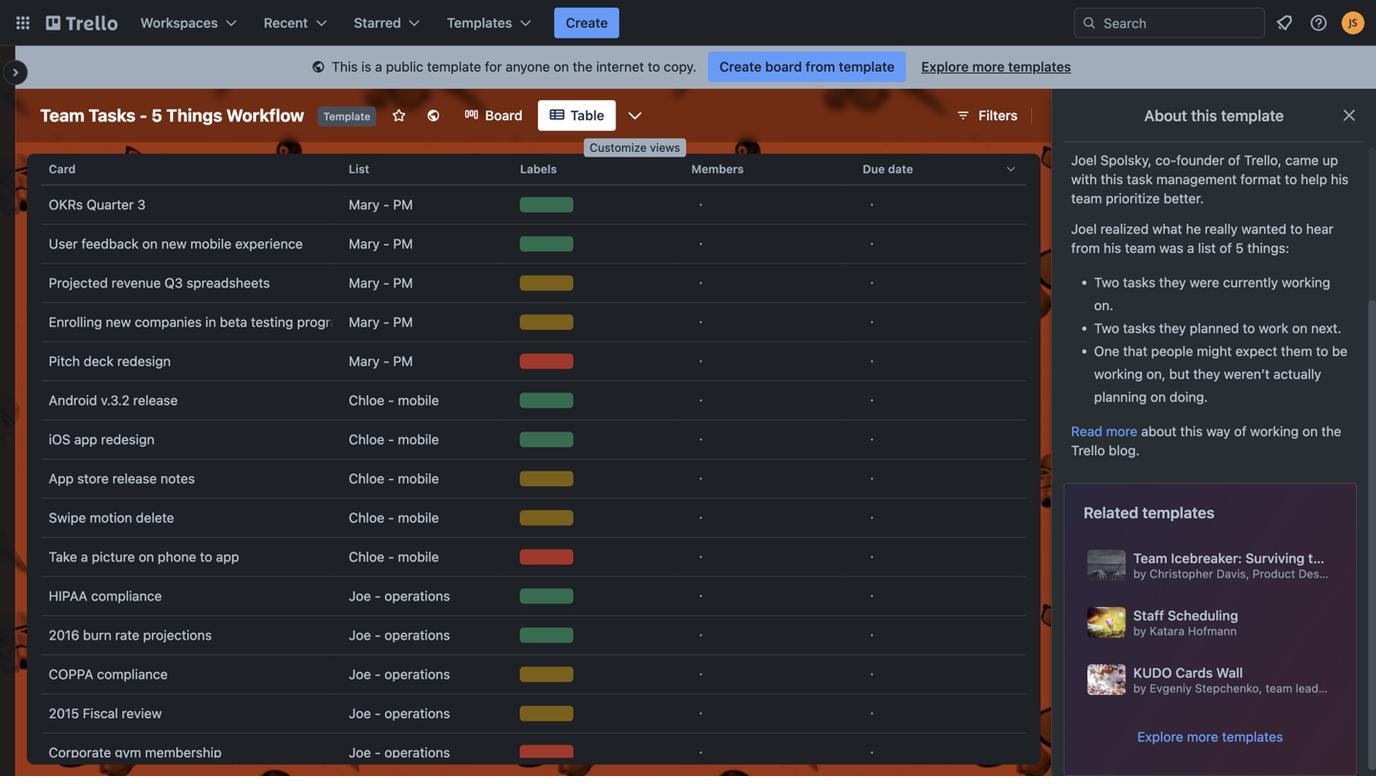 Task type: describe. For each thing, give the bounding box(es) containing it.
row containing swipe motion delete
[[41, 499, 1026, 538]]

pm for user feedback on new mobile experience
[[393, 236, 413, 252]]

5 inside board name text box
[[151, 105, 162, 126]]

realized
[[1100, 221, 1149, 237]]

templates button
[[435, 8, 543, 38]]

starred
[[354, 15, 401, 31]]

stepchenko,
[[1195, 682, 1262, 696]]

list button
[[341, 146, 512, 192]]

wanted
[[1242, 221, 1287, 237]]

due date
[[863, 162, 913, 176]]

table link
[[538, 100, 616, 131]]

projected revenue q3 spreadsheets link
[[49, 264, 333, 302]]

experience
[[235, 236, 303, 252]]

5 color: yellow, title: none image from the top
[[520, 668, 574, 683]]

color: green, title: none image for release
[[520, 393, 574, 409]]

user feedback on new mobile experience link
[[49, 225, 333, 263]]

this is a public template for anyone on the internet to copy.
[[332, 59, 697, 75]]

row containing corporate gym membership
[[41, 734, 1026, 773]]

labels
[[520, 162, 557, 176]]

mary for projected revenue q3 spreadsheets
[[349, 275, 380, 291]]

task
[[1127, 172, 1153, 187]]

color: red, title: none image for joe - operations
[[520, 746, 574, 761]]

release for store
[[112, 471, 157, 487]]

coppa compliance link
[[49, 656, 333, 694]]

color: yellow, title: none image for review
[[520, 707, 574, 722]]

were
[[1190, 275, 1219, 291]]

public
[[386, 59, 423, 75]]

1 tasks from the top
[[1123, 275, 1156, 291]]

1 joe - operations from the top
[[349, 589, 450, 604]]

customize views tooltip
[[584, 139, 686, 157]]

joe - operations for rate
[[349, 628, 450, 644]]

pitch deck redesign
[[49, 354, 171, 369]]

two tasks they were currently working on. two tasks they planned to work on next. one that people might expect them to be working on, but they weren't actually planning on doing.
[[1094, 275, 1348, 405]]

team for team tasks - 5 things workflow
[[40, 105, 85, 126]]

team inside joel spolsky, co-founder of trello, came up with this task management format to help his team prioritize better.
[[1071, 191, 1102, 206]]

1 vertical spatial working
[[1094, 366, 1143, 382]]

related templates
[[1084, 504, 1215, 522]]

- for hipaa compliance
[[375, 589, 381, 604]]

pm for pitch deck redesign
[[393, 354, 413, 369]]

0 vertical spatial working
[[1282, 275, 1330, 291]]

came
[[1285, 152, 1319, 168]]

row containing coppa compliance
[[41, 656, 1026, 695]]

ios
[[49, 432, 70, 448]]

davis,
[[1217, 568, 1249, 581]]

row containing card
[[41, 146, 1026, 192]]

phone
[[158, 550, 196, 565]]

to right phone
[[200, 550, 212, 565]]

corporate gym membership
[[49, 745, 222, 761]]

3 joe - operations from the top
[[349, 667, 450, 683]]

read more link
[[1071, 424, 1138, 440]]

a inside joel realized what he really wanted to hear from his team was a list of 5 things:
[[1187, 240, 1194, 256]]

spolsky,
[[1100, 152, 1152, 168]]

3
[[137, 197, 146, 213]]

1 vertical spatial they
[[1159, 321, 1186, 336]]

this for about
[[1180, 424, 1203, 440]]

mobile for swipe motion delete
[[398, 510, 439, 526]]

team tasks - 5 things workflow
[[40, 105, 304, 126]]

quarter
[[87, 197, 134, 213]]

2015 fiscal review link
[[49, 695, 333, 733]]

currently
[[1223, 275, 1278, 291]]

sm image
[[309, 58, 328, 77]]

for
[[485, 59, 502, 75]]

- for okrs quarter 3
[[383, 197, 389, 213]]

pm for okrs quarter 3
[[393, 197, 413, 213]]

color: green, title: none image for 3
[[520, 197, 574, 213]]

ios app redesign
[[49, 432, 155, 448]]

on,
[[1146, 366, 1166, 382]]

on left phone
[[139, 550, 154, 565]]

on right feedback
[[142, 236, 158, 252]]

hipaa compliance link
[[49, 578, 333, 616]]

1 vertical spatial app
[[216, 550, 239, 565]]

android
[[49, 393, 97, 409]]

- for app store release notes
[[388, 471, 394, 487]]

0 notifications image
[[1273, 11, 1296, 34]]

5 inside joel realized what he really wanted to hear from his team was a list of 5 things:
[[1236, 240, 1244, 256]]

review
[[122, 706, 162, 722]]

revenue
[[112, 275, 161, 291]]

color: green, title: none image for redesign
[[520, 432, 574, 448]]

on up the them
[[1292, 321, 1308, 336]]

weren't
[[1224, 366, 1270, 382]]

1 horizontal spatial templates
[[1142, 504, 1215, 522]]

membership
[[145, 745, 222, 761]]

2015 fiscal review
[[49, 706, 162, 722]]

1 horizontal spatial explore more templates link
[[1137, 728, 1283, 747]]

team icebreaker: surviving the apocaly by christopher davis, product designer @ tre
[[1133, 551, 1376, 581]]

rate
[[115, 628, 139, 644]]

store
[[77, 471, 109, 487]]

row containing enrolling new companies in beta testing program
[[41, 303, 1026, 342]]

his inside joel spolsky, co-founder of trello, came up with this task management format to help his team prioritize better.
[[1331, 172, 1349, 187]]

color: yellow, title: none image for q3
[[520, 276, 574, 291]]

primary element
[[0, 0, 1376, 46]]

this for about
[[1191, 107, 1217, 125]]

way
[[1206, 424, 1231, 440]]

- for take a picture on phone to app
[[388, 550, 394, 565]]

- for user feedback on new mobile experience
[[383, 236, 389, 252]]

mary - pm for user feedback on new mobile experience
[[349, 236, 413, 252]]

team for team icebreaker: surviving the apocaly by christopher davis, product designer @ tre
[[1133, 551, 1167, 567]]

create button
[[554, 8, 619, 38]]

2 vertical spatial they
[[1193, 366, 1220, 382]]

1 vertical spatial more
[[1106, 424, 1138, 440]]

recent button
[[252, 8, 339, 38]]

staff
[[1133, 608, 1164, 624]]

delete
[[136, 510, 174, 526]]

tasks
[[89, 105, 136, 126]]

3 operations from the top
[[384, 667, 450, 683]]

create for create board from template
[[720, 59, 762, 75]]

to left copy.
[[648, 59, 660, 75]]

row containing okrs quarter 3
[[41, 185, 1026, 225]]

kudo cards wall by evgeniy stepchenko, team lead @ setronic
[[1133, 666, 1376, 696]]

board
[[485, 108, 523, 123]]

enrolling
[[49, 314, 102, 330]]

is
[[361, 59, 371, 75]]

chloe for swipe motion delete
[[349, 510, 384, 526]]

companies
[[135, 314, 202, 330]]

of inside joel realized what he really wanted to hear from his team was a list of 5 things:
[[1220, 240, 1232, 256]]

star or unstar board image
[[392, 108, 407, 123]]

color: yellow, title: none image for delete
[[520, 511, 574, 526]]

app store release notes
[[49, 471, 195, 487]]

table
[[570, 108, 604, 123]]

android v.3.2 release
[[49, 393, 178, 409]]

read more
[[1071, 424, 1138, 440]]

1 operations from the top
[[384, 589, 450, 604]]

read
[[1071, 424, 1103, 440]]

0 vertical spatial explore more templates link
[[910, 52, 1083, 82]]

public image
[[426, 108, 441, 123]]

customize views image
[[625, 106, 644, 125]]

coppa compliance
[[49, 667, 168, 683]]

explore for topmost explore more templates link
[[921, 59, 969, 75]]

hipaa compliance
[[49, 589, 162, 604]]

explore more templates for the rightmost explore more templates link
[[1137, 730, 1283, 745]]

@ inside team icebreaker: surviving the apocaly by christopher davis, product designer @ tre
[[1350, 568, 1361, 581]]

1 horizontal spatial template
[[839, 59, 895, 75]]

- for 2016 burn rate projections
[[375, 628, 381, 644]]

his inside joel realized what he really wanted to hear from his team was a list of 5 things:
[[1104, 240, 1121, 256]]

the inside team icebreaker: surviving the apocaly by christopher davis, product designer @ tre
[[1308, 551, 1329, 567]]

row containing android v.3.2 release
[[41, 381, 1026, 420]]

doing.
[[1170, 389, 1208, 405]]

about this template
[[1144, 107, 1284, 125]]

color: red, title: none image for chloe - mobile
[[520, 550, 574, 565]]

on down on,
[[1151, 389, 1166, 405]]

mary - pm for projected revenue q3 spreadsheets
[[349, 275, 413, 291]]

0 vertical spatial from
[[806, 59, 835, 75]]

workspaces
[[140, 15, 218, 31]]

4 mary from the top
[[349, 314, 380, 330]]

work
[[1259, 321, 1289, 336]]

2 horizontal spatial more
[[1187, 730, 1219, 745]]

better.
[[1164, 191, 1204, 206]]

things
[[166, 105, 222, 126]]

by inside kudo cards wall by evgeniy stepchenko, team lead @ setronic
[[1133, 682, 1146, 696]]

tre
[[1364, 568, 1376, 581]]

app store release notes link
[[49, 460, 333, 498]]

swipe motion delete
[[49, 510, 174, 526]]

team inside kudo cards wall by evgeniy stepchenko, team lead @ setronic
[[1266, 682, 1293, 696]]

@ inside kudo cards wall by evgeniy stepchenko, team lead @ setronic
[[1322, 682, 1332, 696]]

swipe
[[49, 510, 86, 526]]

okrs quarter 3 link
[[49, 186, 333, 224]]

on inside about this way of working on the trello blog.
[[1302, 424, 1318, 440]]

motion
[[90, 510, 132, 526]]

board link
[[453, 100, 534, 131]]

row containing ios app redesign
[[41, 420, 1026, 460]]

joel for joel realized what he really wanted to hear from his team was a list of 5 things:
[[1071, 221, 1097, 237]]



Task type: locate. For each thing, give the bounding box(es) containing it.
1 color: yellow, title: none image from the top
[[520, 276, 574, 291]]

on down actually
[[1302, 424, 1318, 440]]

team inside team icebreaker: surviving the apocaly by christopher davis, product designer @ tre
[[1133, 551, 1167, 567]]

6 color: yellow, title: none image from the top
[[520, 707, 574, 722]]

mobile for android v.3.2 release
[[398, 393, 439, 409]]

1 vertical spatial new
[[106, 314, 131, 330]]

to down the came on the top of page
[[1285, 172, 1297, 187]]

explore more templates up filters
[[921, 59, 1071, 75]]

corporate gym membership link
[[49, 734, 333, 773]]

the inside about this way of working on the trello blog.
[[1322, 424, 1341, 440]]

3 pm from the top
[[393, 275, 413, 291]]

- for 2015 fiscal review
[[375, 706, 381, 722]]

1 vertical spatial compliance
[[97, 667, 168, 683]]

create inside 'button'
[[566, 15, 608, 31]]

create left board
[[720, 59, 762, 75]]

5 row from the top
[[41, 303, 1026, 342]]

row containing app store release notes
[[41, 460, 1026, 499]]

release right v.3.2
[[133, 393, 178, 409]]

android v.3.2 release link
[[49, 382, 333, 420]]

create up internet
[[566, 15, 608, 31]]

explore up filters button
[[921, 59, 969, 75]]

okrs
[[49, 197, 83, 213]]

5 joe from the top
[[349, 745, 371, 761]]

labels button
[[512, 146, 684, 192]]

1 mary - pm from the top
[[349, 197, 413, 213]]

explore down evgeniy
[[1137, 730, 1183, 745]]

more down stepchenko,
[[1187, 730, 1219, 745]]

operations for rate
[[384, 628, 450, 644]]

1 vertical spatial of
[[1220, 240, 1232, 256]]

- for pitch deck redesign
[[383, 354, 389, 369]]

fiscal
[[83, 706, 118, 722]]

planned
[[1190, 321, 1239, 336]]

joel left realized at the right top of the page
[[1071, 221, 1097, 237]]

2 horizontal spatial a
[[1187, 240, 1194, 256]]

3 mary - pm from the top
[[349, 275, 413, 291]]

redesign for pitch deck redesign
[[117, 354, 171, 369]]

from right board
[[806, 59, 835, 75]]

joel spolsky, co-founder of trello, came up with this task management format to help his team prioritize better.
[[1071, 152, 1349, 206]]

1 vertical spatial release
[[112, 471, 157, 487]]

feedback
[[81, 236, 139, 252]]

release for v.3.2
[[133, 393, 178, 409]]

1 vertical spatial team
[[1125, 240, 1156, 256]]

the down 'be' on the top of the page
[[1322, 424, 1341, 440]]

3 chloe - mobile from the top
[[349, 471, 439, 487]]

two up the on.
[[1094, 275, 1119, 291]]

team up the christopher
[[1133, 551, 1167, 567]]

row containing 2016 burn rate projections
[[41, 616, 1026, 656]]

search image
[[1082, 15, 1097, 31]]

due date button
[[855, 146, 1026, 192]]

3 chloe from the top
[[349, 471, 384, 487]]

1 horizontal spatial his
[[1331, 172, 1349, 187]]

3 mary from the top
[[349, 275, 380, 291]]

working
[[1282, 275, 1330, 291], [1094, 366, 1143, 382], [1250, 424, 1299, 440]]

1 vertical spatial his
[[1104, 240, 1121, 256]]

2 horizontal spatial team
[[1266, 682, 1293, 696]]

4 chloe - mobile from the top
[[349, 510, 439, 526]]

two up the 'one'
[[1094, 321, 1119, 336]]

table
[[27, 146, 1041, 777]]

create for create
[[566, 15, 608, 31]]

1 vertical spatial templates
[[1142, 504, 1215, 522]]

- inside board name text box
[[140, 105, 147, 126]]

2 vertical spatial more
[[1187, 730, 1219, 745]]

on
[[554, 59, 569, 75], [142, 236, 158, 252], [1292, 321, 1308, 336], [1151, 389, 1166, 405], [1302, 424, 1318, 440], [139, 550, 154, 565]]

0 horizontal spatial explore more templates link
[[910, 52, 1083, 82]]

row containing hipaa compliance
[[41, 577, 1026, 616]]

joel up with
[[1071, 152, 1097, 168]]

2 joe - operations from the top
[[349, 628, 450, 644]]

john smith (johnsmith38824343) image
[[1342, 11, 1365, 34]]

working up planning
[[1094, 366, 1143, 382]]

1 vertical spatial this
[[1101, 172, 1123, 187]]

16 row from the top
[[41, 734, 1026, 773]]

2 chloe from the top
[[349, 432, 384, 448]]

1 horizontal spatial 5
[[1236, 240, 1244, 256]]

the up designer
[[1308, 551, 1329, 567]]

by down staff
[[1133, 625, 1146, 638]]

2 vertical spatial color: red, title: none image
[[520, 746, 574, 761]]

color: green, title: none image
[[520, 197, 574, 213], [520, 237, 574, 252], [520, 393, 574, 409], [520, 432, 574, 448], [520, 589, 574, 604], [520, 628, 574, 644]]

2016 burn rate projections link
[[49, 617, 333, 655]]

5 mary from the top
[[349, 354, 380, 369]]

row containing user feedback on new mobile experience
[[41, 225, 1026, 264]]

team down realized at the right top of the page
[[1125, 240, 1156, 256]]

0 vertical spatial joel
[[1071, 152, 1097, 168]]

4 color: yellow, title: none image from the top
[[520, 511, 574, 526]]

operations for membership
[[384, 745, 450, 761]]

actually
[[1274, 366, 1321, 382]]

2 by from the top
[[1133, 625, 1146, 638]]

0 vertical spatial redesign
[[117, 354, 171, 369]]

2 vertical spatial of
[[1234, 424, 1247, 440]]

this
[[332, 59, 358, 75]]

explore more templates for topmost explore more templates link
[[921, 59, 1071, 75]]

1 vertical spatial redesign
[[101, 432, 155, 448]]

ios app redesign link
[[49, 421, 333, 459]]

tasks down realized at the right top of the page
[[1123, 275, 1156, 291]]

cards
[[1176, 666, 1213, 681]]

1 pm from the top
[[393, 197, 413, 213]]

2 two from the top
[[1094, 321, 1119, 336]]

workspaces button
[[129, 8, 249, 38]]

his down realized at the right top of the page
[[1104, 240, 1121, 256]]

5 chloe from the top
[[349, 550, 384, 565]]

expect
[[1236, 344, 1277, 359]]

take
[[49, 550, 77, 565]]

- for ios app redesign
[[388, 432, 394, 448]]

0 horizontal spatial new
[[106, 314, 131, 330]]

4 color: green, title: none image from the top
[[520, 432, 574, 448]]

4 row from the top
[[41, 264, 1026, 303]]

1 vertical spatial team
[[1133, 551, 1167, 567]]

this right about on the right of page
[[1191, 107, 1217, 125]]

Search field
[[1097, 9, 1264, 37]]

4 chloe from the top
[[349, 510, 384, 526]]

was
[[1159, 240, 1184, 256]]

0 vertical spatial @
[[1350, 568, 1361, 581]]

they down might at top
[[1193, 366, 1220, 382]]

row containing projected revenue q3 spreadsheets
[[41, 264, 1026, 303]]

app
[[49, 471, 74, 487]]

compliance for hipaa compliance
[[91, 589, 162, 604]]

color: red, title: none image for mary - pm
[[520, 354, 574, 369]]

chloe - mobile for ios app redesign
[[349, 432, 439, 448]]

14 row from the top
[[41, 656, 1026, 695]]

8 row from the top
[[41, 420, 1026, 460]]

founder
[[1176, 152, 1224, 168]]

1 two from the top
[[1094, 275, 1119, 291]]

5 pm from the top
[[393, 354, 413, 369]]

0 vertical spatial a
[[375, 59, 382, 75]]

from up the on.
[[1071, 240, 1100, 256]]

0 horizontal spatial create
[[566, 15, 608, 31]]

0 vertical spatial explore more templates
[[921, 59, 1071, 75]]

- for corporate gym membership
[[375, 745, 381, 761]]

more up blog.
[[1106, 424, 1138, 440]]

template right board
[[839, 59, 895, 75]]

new
[[161, 236, 187, 252], [106, 314, 131, 330]]

create
[[566, 15, 608, 31], [720, 59, 762, 75]]

2 tasks from the top
[[1123, 321, 1156, 336]]

templates for topmost explore more templates link
[[1008, 59, 1071, 75]]

1 vertical spatial two
[[1094, 321, 1119, 336]]

by left the christopher
[[1133, 568, 1146, 581]]

2016 burn rate projections
[[49, 628, 212, 644]]

explore more templates down stepchenko,
[[1137, 730, 1283, 745]]

0 horizontal spatial app
[[74, 432, 97, 448]]

0 vertical spatial of
[[1228, 152, 1241, 168]]

@ left tre
[[1350, 568, 1361, 581]]

2 row from the top
[[41, 185, 1026, 225]]

template left 'for'
[[427, 59, 481, 75]]

chloe for app store release notes
[[349, 471, 384, 487]]

color: yellow, title: none image
[[520, 276, 574, 291], [520, 315, 574, 330], [520, 472, 574, 487], [520, 511, 574, 526], [520, 668, 574, 683], [520, 707, 574, 722]]

templates
[[1008, 59, 1071, 75], [1142, 504, 1215, 522], [1222, 730, 1283, 745]]

color: green, title: none image for rate
[[520, 628, 574, 644]]

@ right the lead
[[1322, 682, 1332, 696]]

1 vertical spatial the
[[1322, 424, 1341, 440]]

they up people
[[1159, 321, 1186, 336]]

what
[[1152, 221, 1182, 237]]

by inside team icebreaker: surviving the apocaly by christopher davis, product designer @ tre
[[1133, 568, 1146, 581]]

this down the spolsky,
[[1101, 172, 1123, 187]]

2 horizontal spatial template
[[1221, 107, 1284, 125]]

more up filters button
[[972, 59, 1005, 75]]

chloe for android v.3.2 release
[[349, 393, 384, 409]]

0 vertical spatial team
[[1071, 191, 1102, 206]]

0 horizontal spatial his
[[1104, 240, 1121, 256]]

1 horizontal spatial team
[[1125, 240, 1156, 256]]

mary for pitch deck redesign
[[349, 354, 380, 369]]

7 row from the top
[[41, 381, 1026, 420]]

5 joe - operations from the top
[[349, 745, 450, 761]]

row
[[41, 146, 1026, 192], [41, 185, 1026, 225], [41, 225, 1026, 264], [41, 264, 1026, 303], [41, 303, 1026, 342], [41, 342, 1026, 381], [41, 381, 1026, 420], [41, 420, 1026, 460], [41, 460, 1026, 499], [41, 499, 1026, 538], [41, 538, 1026, 577], [41, 577, 1026, 616], [41, 616, 1026, 656], [41, 656, 1026, 695], [41, 695, 1026, 734], [41, 734, 1026, 773]]

2 pm from the top
[[393, 236, 413, 252]]

5 left the things
[[151, 105, 162, 126]]

11 row from the top
[[41, 538, 1026, 577]]

3 color: green, title: none image from the top
[[520, 393, 574, 409]]

mary for okrs quarter 3
[[349, 197, 380, 213]]

2 color: green, title: none image from the top
[[520, 237, 574, 252]]

of inside about this way of working on the trello blog.
[[1234, 424, 1247, 440]]

to up the expect
[[1243, 321, 1255, 336]]

enrolling new companies in beta testing program link
[[49, 303, 349, 342]]

0 vertical spatial color: red, title: none image
[[520, 354, 574, 369]]

operations for review
[[384, 706, 450, 722]]

related
[[1084, 504, 1139, 522]]

chloe for take a picture on phone to app
[[349, 550, 384, 565]]

0 horizontal spatial @
[[1322, 682, 1332, 696]]

joel inside joel spolsky, co-founder of trello, came up with this task management format to help his team prioritize better.
[[1071, 152, 1097, 168]]

mobile
[[190, 236, 232, 252], [398, 393, 439, 409], [398, 432, 439, 448], [398, 471, 439, 487], [398, 510, 439, 526], [398, 550, 439, 565]]

on right "anyone"
[[554, 59, 569, 75]]

1 vertical spatial tasks
[[1123, 321, 1156, 336]]

1 vertical spatial by
[[1133, 625, 1146, 638]]

projections
[[143, 628, 212, 644]]

card button
[[41, 146, 341, 192]]

joel for joel spolsky, co-founder of trello, came up with this task management format to help his team prioritize better.
[[1071, 152, 1097, 168]]

of inside joel spolsky, co-founder of trello, came up with this task management format to help his team prioritize better.
[[1228, 152, 1241, 168]]

0 horizontal spatial team
[[40, 105, 85, 126]]

6 color: green, title: none image from the top
[[520, 628, 574, 644]]

release right the store
[[112, 471, 157, 487]]

hofmann
[[1188, 625, 1237, 638]]

pm for projected revenue q3 spreadsheets
[[393, 275, 413, 291]]

explore for the rightmost explore more templates link
[[1137, 730, 1183, 745]]

in
[[205, 314, 216, 330]]

2 vertical spatial a
[[81, 550, 88, 565]]

1 vertical spatial explore more templates link
[[1137, 728, 1283, 747]]

working up next.
[[1282, 275, 1330, 291]]

3 joe from the top
[[349, 667, 371, 683]]

redesign for ios app redesign
[[101, 432, 155, 448]]

1 vertical spatial from
[[1071, 240, 1100, 256]]

2 vertical spatial this
[[1180, 424, 1203, 440]]

app right phone
[[216, 550, 239, 565]]

of left trello,
[[1228, 152, 1241, 168]]

row containing pitch deck redesign
[[41, 342, 1026, 381]]

mobile for app store release notes
[[398, 471, 439, 487]]

2 color: yellow, title: none image from the top
[[520, 315, 574, 330]]

this inside about this way of working on the trello blog.
[[1180, 424, 1203, 440]]

copy.
[[664, 59, 697, 75]]

compliance down 2016 burn rate projections
[[97, 667, 168, 683]]

evgeniy
[[1150, 682, 1192, 696]]

but
[[1169, 366, 1190, 382]]

0 vertical spatial team
[[40, 105, 85, 126]]

tasks up the that
[[1123, 321, 1156, 336]]

mobile for take a picture on phone to app
[[398, 550, 439, 565]]

team inside board name text box
[[40, 105, 85, 126]]

2 operations from the top
[[384, 628, 450, 644]]

6 row from the top
[[41, 342, 1026, 381]]

2 chloe - mobile from the top
[[349, 432, 439, 448]]

q3
[[164, 275, 183, 291]]

2 vertical spatial the
[[1308, 551, 1329, 567]]

color: green, title: none image for on
[[520, 237, 574, 252]]

explore more templates link up filters
[[910, 52, 1083, 82]]

templates for the rightmost explore more templates link
[[1222, 730, 1283, 745]]

okrs quarter 3
[[49, 197, 146, 213]]

mary - pm for okrs quarter 3
[[349, 197, 413, 213]]

chloe - mobile for app store release notes
[[349, 471, 439, 487]]

1 horizontal spatial app
[[216, 550, 239, 565]]

3 color: yellow, title: none image from the top
[[520, 472, 574, 487]]

surviving
[[1246, 551, 1305, 567]]

of right list
[[1220, 240, 1232, 256]]

by down kudo
[[1133, 682, 1146, 696]]

redesign inside pitch deck redesign link
[[117, 354, 171, 369]]

testing
[[251, 314, 293, 330]]

spreadsheets
[[187, 275, 270, 291]]

row containing take a picture on phone to app
[[41, 538, 1026, 577]]

explore more templates link down stepchenko,
[[1137, 728, 1283, 747]]

by inside staff scheduling by katara hofmann
[[1133, 625, 1146, 638]]

templates up filters
[[1008, 59, 1071, 75]]

1 vertical spatial color: red, title: none image
[[520, 550, 574, 565]]

0 vertical spatial this
[[1191, 107, 1217, 125]]

chloe - mobile for take a picture on phone to app
[[349, 550, 439, 565]]

- for coppa compliance
[[375, 667, 381, 683]]

5 color: green, title: none image from the top
[[520, 589, 574, 604]]

list
[[1198, 240, 1216, 256]]

1 color: green, title: none image from the top
[[520, 197, 574, 213]]

to left 'be' on the top of the page
[[1316, 344, 1328, 359]]

0 vertical spatial templates
[[1008, 59, 1071, 75]]

team left the lead
[[1266, 682, 1293, 696]]

0 horizontal spatial from
[[806, 59, 835, 75]]

of right way
[[1234, 424, 1247, 440]]

1 horizontal spatial a
[[375, 59, 382, 75]]

0 vertical spatial compliance
[[91, 589, 162, 604]]

apocaly
[[1332, 551, 1376, 567]]

2 mary from the top
[[349, 236, 380, 252]]

1 mary from the top
[[349, 197, 380, 213]]

- for android v.3.2 release
[[388, 393, 394, 409]]

working right way
[[1250, 424, 1299, 440]]

1 horizontal spatial explore
[[1137, 730, 1183, 745]]

to left hear
[[1290, 221, 1303, 237]]

4 joe - operations from the top
[[349, 706, 450, 722]]

2 vertical spatial working
[[1250, 424, 1299, 440]]

0 horizontal spatial 5
[[151, 105, 162, 126]]

working inside about this way of working on the trello blog.
[[1250, 424, 1299, 440]]

from inside joel realized what he really wanted to hear from his team was a list of 5 things:
[[1071, 240, 1100, 256]]

table containing okrs quarter 3
[[27, 146, 1041, 777]]

4 mary - pm from the top
[[349, 354, 413, 369]]

0 vertical spatial release
[[133, 393, 178, 409]]

0 vertical spatial two
[[1094, 275, 1119, 291]]

4 pm from the top
[[393, 314, 413, 330]]

christopher
[[1150, 568, 1213, 581]]

2 mary - pm from the top
[[349, 236, 413, 252]]

4 joe from the top
[[349, 706, 371, 722]]

0 horizontal spatial team
[[1071, 191, 1102, 206]]

mary - pm for pitch deck redesign
[[349, 354, 413, 369]]

create board from template link
[[708, 52, 906, 82]]

joel realized what he really wanted to hear from his team was a list of 5 things:
[[1071, 221, 1334, 256]]

2 joe from the top
[[349, 628, 371, 644]]

1 vertical spatial @
[[1322, 682, 1332, 696]]

- for projected revenue q3 spreadsheets
[[383, 275, 389, 291]]

0 horizontal spatial explore more templates
[[921, 59, 1071, 75]]

2 vertical spatial by
[[1133, 682, 1146, 696]]

1 horizontal spatial team
[[1133, 551, 1167, 567]]

compliance up the rate
[[91, 589, 162, 604]]

about
[[1144, 107, 1187, 125]]

a right is
[[375, 59, 382, 75]]

the left internet
[[573, 59, 593, 75]]

a left list
[[1187, 240, 1194, 256]]

1 chloe - mobile from the top
[[349, 393, 439, 409]]

app right ios
[[74, 432, 97, 448]]

1 row from the top
[[41, 146, 1026, 192]]

3 color: red, title: none image from the top
[[520, 746, 574, 761]]

internet
[[596, 59, 644, 75]]

2 vertical spatial templates
[[1222, 730, 1283, 745]]

1 color: red, title: none image from the top
[[520, 354, 574, 369]]

2016
[[49, 628, 79, 644]]

they
[[1159, 275, 1186, 291], [1159, 321, 1186, 336], [1193, 366, 1220, 382]]

help
[[1301, 172, 1327, 187]]

1 vertical spatial create
[[720, 59, 762, 75]]

Board name text field
[[31, 100, 314, 131]]

a right take
[[81, 550, 88, 565]]

2 vertical spatial team
[[1266, 682, 1293, 696]]

10 row from the top
[[41, 499, 1026, 538]]

pitch
[[49, 354, 80, 369]]

2 color: red, title: none image from the top
[[520, 550, 574, 565]]

staff scheduling by katara hofmann
[[1133, 608, 1238, 638]]

1 horizontal spatial explore more templates
[[1137, 730, 1283, 745]]

about this way of working on the trello blog.
[[1071, 424, 1341, 459]]

his down up at top right
[[1331, 172, 1349, 187]]

0 vertical spatial his
[[1331, 172, 1349, 187]]

blog.
[[1109, 443, 1140, 459]]

5 down really
[[1236, 240, 1244, 256]]

1 joe from the top
[[349, 589, 371, 604]]

to inside joel realized what he really wanted to hear from his team was a list of 5 things:
[[1290, 221, 1303, 237]]

joe for rate
[[349, 628, 371, 644]]

recent
[[264, 15, 308, 31]]

0 horizontal spatial more
[[972, 59, 1005, 75]]

2 horizontal spatial templates
[[1222, 730, 1283, 745]]

might
[[1197, 344, 1232, 359]]

0 vertical spatial explore
[[921, 59, 969, 75]]

3 row from the top
[[41, 225, 1026, 264]]

chloe - mobile for android v.3.2 release
[[349, 393, 439, 409]]

new up pitch deck redesign
[[106, 314, 131, 330]]

15 row from the top
[[41, 695, 1026, 734]]

1 horizontal spatial from
[[1071, 240, 1100, 256]]

1 by from the top
[[1133, 568, 1146, 581]]

gym
[[115, 745, 141, 761]]

template up trello,
[[1221, 107, 1284, 125]]

one
[[1094, 344, 1120, 359]]

templates down stepchenko,
[[1222, 730, 1283, 745]]

4 operations from the top
[[384, 706, 450, 722]]

0 vertical spatial new
[[161, 236, 187, 252]]

0 horizontal spatial a
[[81, 550, 88, 565]]

5 chloe - mobile from the top
[[349, 550, 439, 565]]

0 horizontal spatial template
[[427, 59, 481, 75]]

this inside joel spolsky, co-founder of trello, came up with this task management format to help his team prioritize better.
[[1101, 172, 1123, 187]]

templates up the icebreaker:
[[1142, 504, 1215, 522]]

mary - pm
[[349, 197, 413, 213], [349, 236, 413, 252], [349, 275, 413, 291], [349, 354, 413, 369]]

1 horizontal spatial create
[[720, 59, 762, 75]]

0 vertical spatial app
[[74, 432, 97, 448]]

color: red, title: none image
[[520, 354, 574, 369], [520, 550, 574, 565], [520, 746, 574, 761]]

1 vertical spatial a
[[1187, 240, 1194, 256]]

9 row from the top
[[41, 460, 1026, 499]]

team down with
[[1071, 191, 1102, 206]]

12 row from the top
[[41, 577, 1026, 616]]

1 horizontal spatial more
[[1106, 424, 1138, 440]]

1 horizontal spatial @
[[1350, 568, 1361, 581]]

joe - operations for review
[[349, 706, 450, 722]]

lead
[[1296, 682, 1319, 696]]

0 vertical spatial more
[[972, 59, 1005, 75]]

0 vertical spatial the
[[573, 59, 593, 75]]

chloe for ios app redesign
[[349, 432, 384, 448]]

1 vertical spatial explore more templates
[[1137, 730, 1283, 745]]

icebreaker:
[[1171, 551, 1242, 567]]

joel
[[1071, 152, 1097, 168], [1071, 221, 1097, 237]]

1 chloe from the top
[[349, 393, 384, 409]]

redesign right deck
[[117, 354, 171, 369]]

row containing 2015 fiscal review
[[41, 695, 1026, 734]]

- for swipe motion delete
[[388, 510, 394, 526]]

team left tasks
[[40, 105, 85, 126]]

0 horizontal spatial explore
[[921, 59, 969, 75]]

0 vertical spatial by
[[1133, 568, 1146, 581]]

mary for user feedback on new mobile experience
[[349, 236, 380, 252]]

joel inside joel realized what he really wanted to hear from his team was a list of 5 things:
[[1071, 221, 1097, 237]]

board
[[765, 59, 802, 75]]

1 horizontal spatial new
[[161, 236, 187, 252]]

open information menu image
[[1309, 13, 1328, 32]]

team inside joel realized what he really wanted to hear from his team was a list of 5 things:
[[1125, 240, 1156, 256]]

joe - operations for membership
[[349, 745, 450, 761]]

enrolling new companies in beta testing program mary - pm
[[49, 314, 413, 330]]

color: yellow, title: none image for release
[[520, 472, 574, 487]]

0 vertical spatial create
[[566, 15, 608, 31]]

new up q3
[[161, 236, 187, 252]]

they left 'were'
[[1159, 275, 1186, 291]]

5 operations from the top
[[384, 745, 450, 761]]

joe for review
[[349, 706, 371, 722]]

compliance for coppa compliance
[[97, 667, 168, 683]]

0 vertical spatial they
[[1159, 275, 1186, 291]]

with
[[1071, 172, 1097, 187]]

projected
[[49, 275, 108, 291]]

chloe - mobile for swipe motion delete
[[349, 510, 439, 526]]

13 row from the top
[[41, 616, 1026, 656]]

0 vertical spatial tasks
[[1123, 275, 1156, 291]]

back to home image
[[46, 8, 118, 38]]

setronic
[[1336, 682, 1376, 696]]

take a picture on phone to app
[[49, 550, 239, 565]]

1 vertical spatial explore
[[1137, 730, 1183, 745]]

1 joel from the top
[[1071, 152, 1097, 168]]

anyone
[[506, 59, 550, 75]]

trello
[[1071, 443, 1105, 459]]

that
[[1123, 344, 1148, 359]]

to
[[648, 59, 660, 75], [1285, 172, 1297, 187], [1290, 221, 1303, 237], [1243, 321, 1255, 336], [1316, 344, 1328, 359], [200, 550, 212, 565]]

joe for membership
[[349, 745, 371, 761]]

2 joel from the top
[[1071, 221, 1097, 237]]

this left way
[[1180, 424, 1203, 440]]

hear
[[1306, 221, 1334, 237]]

3 by from the top
[[1133, 682, 1146, 696]]

team
[[1071, 191, 1102, 206], [1125, 240, 1156, 256], [1266, 682, 1293, 696]]

1 vertical spatial joel
[[1071, 221, 1097, 237]]

mobile for ios app redesign
[[398, 432, 439, 448]]

redesign up app store release notes
[[101, 432, 155, 448]]

redesign inside ios app redesign link
[[101, 432, 155, 448]]

tasks
[[1123, 275, 1156, 291], [1123, 321, 1156, 336]]

to inside joel spolsky, co-founder of trello, came up with this task management format to help his team prioritize better.
[[1285, 172, 1297, 187]]



Task type: vqa. For each thing, say whether or not it's contained in the screenshot.


